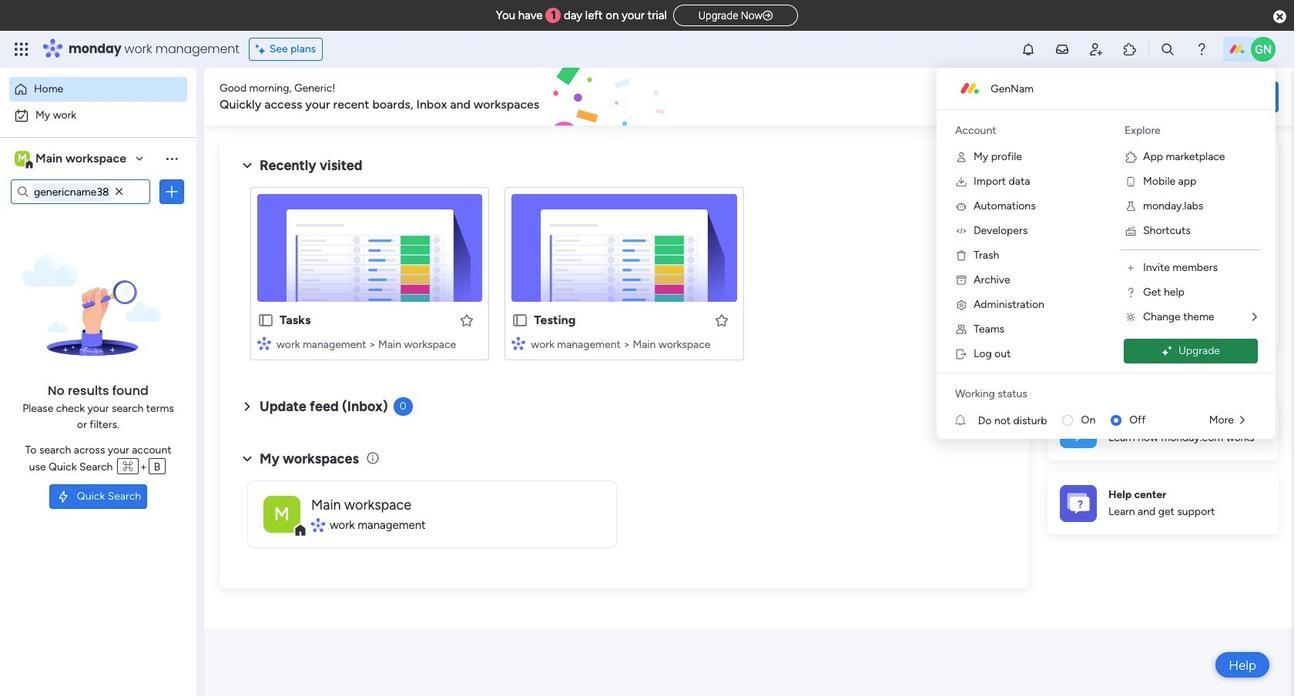 Task type: vqa. For each thing, say whether or not it's contained in the screenshot.
v2 user feedback 'image' in the top of the page
yes



Task type: describe. For each thing, give the bounding box(es) containing it.
teams image
[[955, 324, 967, 336]]

mobile app image
[[1125, 176, 1137, 188]]

notifications image
[[1021, 42, 1036, 57]]

workspace selection element
[[15, 149, 129, 169]]

list arrow image
[[1252, 312, 1257, 323]]

0 element
[[393, 397, 413, 416]]

workspace image
[[15, 150, 30, 167]]

workspace image
[[263, 496, 300, 533]]

1 option from the top
[[9, 77, 187, 102]]

v2 user feedback image
[[1060, 88, 1072, 105]]

my profile image
[[955, 151, 967, 163]]

monday.labs image
[[1125, 200, 1137, 213]]

public board image
[[257, 312, 274, 329]]

administration image
[[955, 299, 967, 311]]

options image
[[164, 184, 179, 200]]

list arrow image
[[1240, 415, 1245, 426]]

change theme image
[[1125, 311, 1137, 324]]

log out image
[[955, 348, 967, 360]]

archive image
[[955, 274, 967, 287]]

Search in workspace field
[[32, 183, 110, 201]]

see plans image
[[256, 41, 269, 58]]

add to favorites image for public board image
[[714, 312, 729, 328]]

dapulse rightstroke image
[[763, 10, 773, 22]]

get help image
[[1125, 287, 1137, 299]]

templates image image
[[1061, 147, 1265, 253]]

invite members image
[[1125, 262, 1137, 274]]

monday marketplace image
[[1122, 42, 1138, 57]]

open update feed (inbox) image
[[238, 397, 257, 416]]

close recently visited image
[[238, 156, 257, 175]]

invite members image
[[1088, 42, 1104, 57]]



Task type: locate. For each thing, give the bounding box(es) containing it.
v2 bolt switch image
[[1180, 88, 1189, 105]]

component image
[[257, 336, 271, 350], [311, 518, 324, 532]]

workspace options image
[[164, 151, 179, 166]]

public board image
[[512, 312, 529, 329]]

update feed image
[[1055, 42, 1070, 57]]

2 add to favorites image from the left
[[714, 312, 729, 328]]

generic name image
[[1251, 37, 1276, 62]]

trash image
[[955, 250, 967, 262]]

0 horizontal spatial component image
[[257, 336, 271, 350]]

add to favorites image
[[459, 312, 475, 328], [714, 312, 729, 328]]

0 vertical spatial component image
[[257, 336, 271, 350]]

help center element
[[1048, 473, 1279, 534]]

1 add to favorites image from the left
[[459, 312, 475, 328]]

1 vertical spatial component image
[[311, 518, 324, 532]]

component image down public board icon
[[257, 336, 271, 350]]

upgrade stars new image
[[1162, 345, 1172, 357]]

search everything image
[[1160, 42, 1175, 57]]

select product image
[[14, 42, 29, 57]]

1 horizontal spatial add to favorites image
[[714, 312, 729, 328]]

0 vertical spatial option
[[9, 77, 187, 102]]

option
[[9, 77, 187, 102], [9, 103, 187, 128]]

dapulse close image
[[1273, 9, 1286, 25]]

v2 surfce notifications image
[[955, 412, 978, 429]]

1 vertical spatial option
[[9, 103, 187, 128]]

getting started element
[[1048, 399, 1279, 460]]

help image
[[1194, 42, 1209, 57]]

developers image
[[955, 225, 967, 237]]

1 horizontal spatial component image
[[311, 518, 324, 532]]

0 horizontal spatial add to favorites image
[[459, 312, 475, 328]]

close my workspaces image
[[238, 450, 257, 468]]

automations image
[[955, 200, 967, 213]]

2 option from the top
[[9, 103, 187, 128]]

add to favorites image for public board icon
[[459, 312, 475, 328]]

clear search image
[[112, 184, 127, 200]]

component image right workspace icon
[[311, 518, 324, 532]]

import data image
[[955, 176, 967, 188]]

quick search results list box
[[238, 175, 1011, 379]]

shortcuts image
[[1125, 225, 1137, 237]]



